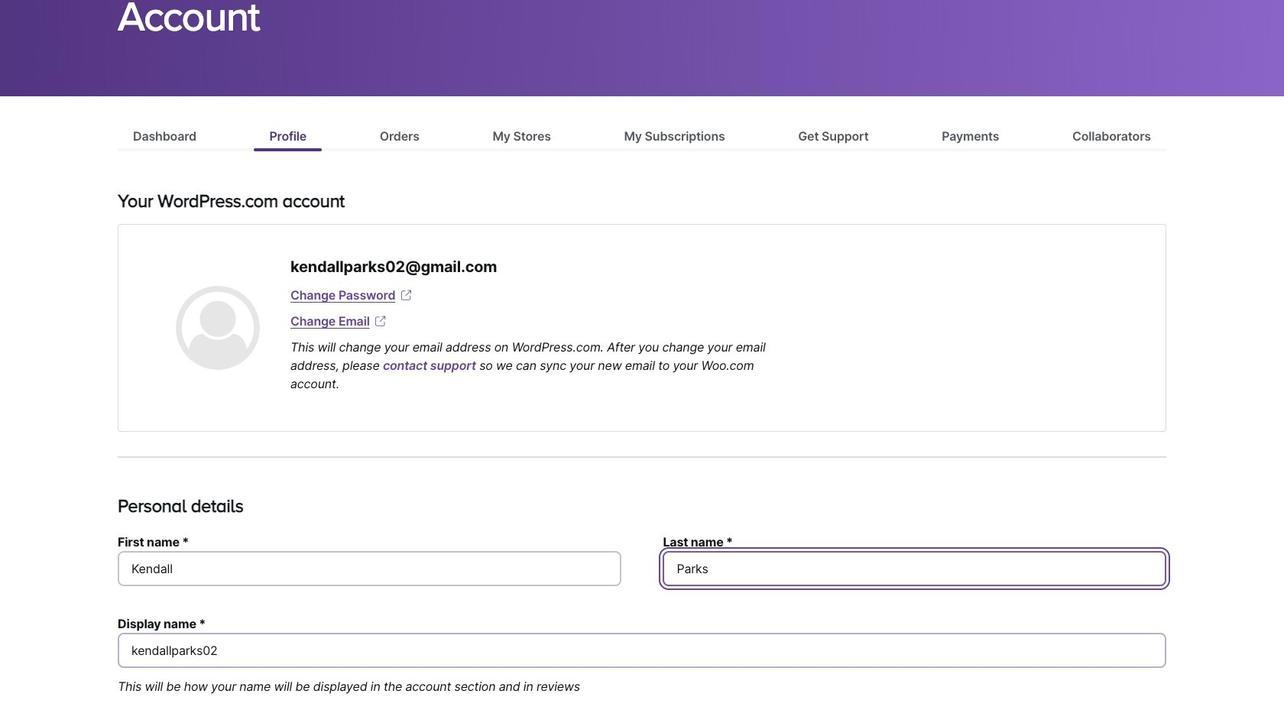 Task type: vqa. For each thing, say whether or not it's contained in the screenshot.
Gravatar image
yes



Task type: describe. For each thing, give the bounding box(es) containing it.
0 vertical spatial external link image
[[399, 288, 414, 303]]



Task type: locate. For each thing, give the bounding box(es) containing it.
0 horizontal spatial external link image
[[373, 314, 388, 329]]

None text field
[[118, 633, 1167, 668]]

gravatar image image
[[176, 286, 260, 370]]

external link image
[[399, 288, 414, 303], [373, 314, 388, 329]]

1 vertical spatial external link image
[[373, 314, 388, 329]]

1 horizontal spatial external link image
[[399, 288, 414, 303]]

None text field
[[118, 551, 621, 587], [663, 551, 1167, 587], [118, 551, 621, 587], [663, 551, 1167, 587]]



